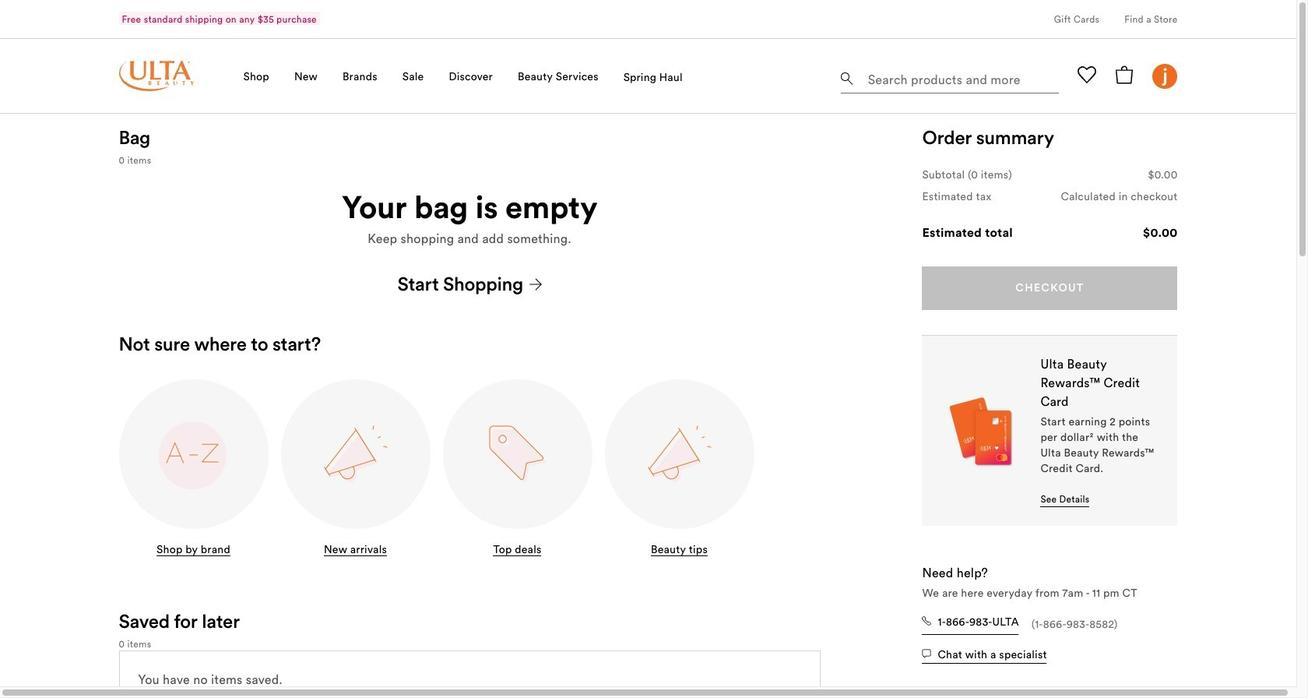 Task type: locate. For each thing, give the bounding box(es) containing it.
None search field
[[842, 59, 1060, 97]]

withicon image
[[923, 616, 932, 625], [923, 649, 932, 658]]

1 vertical spatial withicon image
[[923, 649, 932, 658]]

0 vertical spatial withicon image
[[923, 616, 932, 625]]

1 withicon image from the top
[[923, 616, 932, 625]]



Task type: describe. For each thing, give the bounding box(es) containing it.
2 withicon image from the top
[[923, 649, 932, 658]]

Search products and more search field
[[867, 62, 1055, 90]]

favorites icon image
[[1079, 65, 1097, 84]]

0 items in bag image
[[1116, 65, 1135, 84]]



Task type: vqa. For each thing, say whether or not it's contained in the screenshot.
the REWARDS™ inside ulta beauty rewards™ credit card
no



